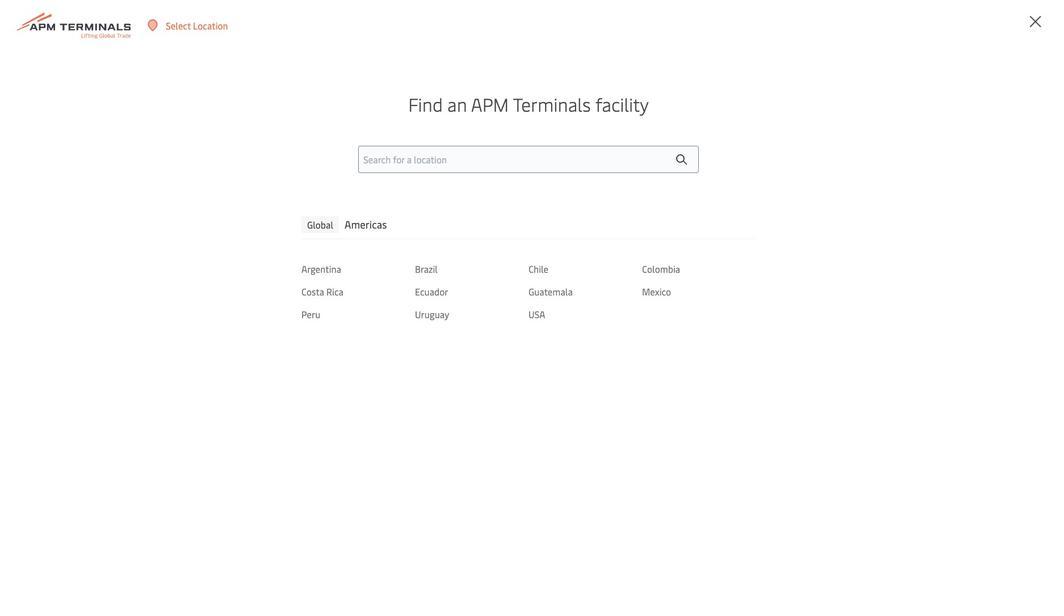 Task type: describe. For each thing, give the bounding box(es) containing it.
login / create account
[[944, 19, 1036, 32]]

Search for a location search field
[[358, 146, 699, 173]]

each
[[514, 223, 533, 235]]

peru
[[302, 308, 321, 321]]

1 horizontal spatial terminals
[[513, 92, 591, 116]]

colombia
[[643, 263, 681, 275]]

terminals inside the apm terminals is on a pathway to be the world's best terminal company. we will achieve this by constantly lifting the standard of our customers' experience at each of our 64 key locations around the globe. on our decarbonisation journey towards net zero  by 2040, we will also lift the standard of responsibility.
[[218, 204, 257, 217]]

1 vertical spatial of
[[196, 241, 205, 253]]

on
[[268, 204, 278, 217]]

brazil button
[[415, 263, 529, 275]]

standards
[[298, 138, 443, 183]]

0 vertical spatial apm
[[471, 92, 509, 116]]

1 vertical spatial by
[[234, 259, 243, 271]]

/
[[968, 19, 972, 32]]

brazil
[[415, 263, 438, 275]]

ecuador button
[[415, 286, 529, 298]]

is
[[259, 204, 266, 217]]

uruguay
[[415, 308, 449, 321]]

argentina
[[302, 263, 341, 275]]

company.
[[453, 204, 492, 217]]

the right the be
[[347, 204, 361, 217]]

colombia button
[[643, 263, 756, 275]]

a
[[280, 204, 285, 217]]

location
[[193, 19, 228, 32]]

find an apm terminals facility
[[409, 92, 649, 116]]

key
[[236, 241, 250, 253]]

chile button
[[529, 263, 643, 275]]

the up the lift at the top of page
[[322, 241, 336, 253]]

the right the lift at the top of page
[[334, 259, 348, 271]]

customers'
[[411, 223, 455, 235]]

mexico
[[643, 286, 672, 298]]

1 horizontal spatial will
[[509, 204, 523, 217]]

americas
[[345, 217, 387, 232]]

mexico button
[[643, 286, 756, 298]]

at
[[503, 223, 512, 235]]

guatemala
[[529, 286, 573, 298]]

americas button
[[345, 216, 387, 233]]

costa rica button
[[302, 286, 415, 298]]

global button
[[302, 216, 339, 233]]

uruguay button
[[415, 308, 529, 321]]

select
[[166, 19, 191, 32]]

experience
[[457, 223, 501, 235]]

costa rica
[[302, 286, 344, 298]]

this
[[229, 223, 244, 235]]

facility
[[596, 92, 649, 116]]

around
[[291, 241, 320, 253]]

responsibility.
[[400, 259, 456, 271]]

also
[[301, 259, 318, 271]]

0 horizontal spatial our
[[207, 241, 221, 253]]

world's
[[363, 204, 393, 217]]

create
[[974, 19, 1001, 32]]



Task type: locate. For each thing, give the bounding box(es) containing it.
0 horizontal spatial apm
[[196, 204, 216, 217]]

argentina button
[[302, 263, 415, 275]]

2 vertical spatial of
[[389, 259, 397, 271]]

0 vertical spatial will
[[509, 204, 523, 217]]

select location
[[166, 19, 228, 32]]

be
[[335, 204, 345, 217]]

an
[[448, 92, 467, 116]]

1 horizontal spatial our
[[378, 241, 391, 253]]

1 horizontal spatial apm
[[471, 92, 509, 116]]

0 horizontal spatial terminals
[[218, 204, 257, 217]]

by down key at the top left of page
[[234, 259, 243, 271]]

locations
[[252, 241, 289, 253]]

global
[[307, 219, 334, 231]]

of up net on the left
[[196, 241, 205, 253]]

ecuador
[[415, 286, 449, 298]]

of
[[384, 223, 393, 235], [196, 241, 205, 253], [389, 259, 397, 271]]

1 vertical spatial will
[[285, 259, 299, 271]]

terminals
[[513, 92, 591, 116], [218, 204, 257, 217]]

0 horizontal spatial by
[[234, 259, 243, 271]]

will
[[509, 204, 523, 217], [285, 259, 299, 271]]

apm up 'achieve' at top
[[196, 204, 216, 217]]

0 vertical spatial standard
[[345, 223, 382, 235]]

by right this
[[246, 223, 256, 235]]

usa button
[[529, 308, 643, 321]]

we
[[271, 259, 283, 271]]

journey
[[461, 241, 492, 253]]

apm
[[471, 92, 509, 116], [196, 204, 216, 217]]

standard down on
[[350, 259, 386, 271]]

2040,
[[245, 259, 269, 271]]

rica
[[327, 286, 344, 298]]

net
[[196, 259, 210, 271]]

1 vertical spatial standard
[[350, 259, 386, 271]]

lifting
[[303, 223, 328, 235]]

standard up on
[[345, 223, 382, 235]]

0 vertical spatial by
[[246, 223, 256, 235]]

pathway
[[287, 204, 322, 217]]

chile
[[529, 263, 549, 275]]

1 vertical spatial terminals
[[218, 204, 257, 217]]

the
[[347, 204, 361, 217], [330, 223, 343, 235], [322, 241, 336, 253], [334, 259, 348, 271]]

globe.
[[338, 241, 363, 253]]

terminal
[[415, 204, 451, 217]]

0 horizontal spatial will
[[285, 259, 299, 271]]

standard
[[345, 223, 382, 235], [350, 259, 386, 271]]

our left 64
[[207, 241, 221, 253]]

1 horizontal spatial by
[[246, 223, 256, 235]]

64
[[223, 241, 234, 253]]

of left brazil
[[389, 259, 397, 271]]

apm right an
[[471, 92, 509, 116]]

our right on
[[378, 241, 391, 253]]

of down world's at the left top
[[384, 223, 393, 235]]

2 horizontal spatial our
[[395, 223, 408, 235]]

costa
[[302, 286, 324, 298]]

lifting standards
[[196, 138, 443, 183]]

our
[[395, 223, 408, 235], [207, 241, 221, 253], [378, 241, 391, 253]]

login
[[944, 19, 967, 32]]

decarbonisation
[[394, 241, 459, 253]]

towards
[[494, 241, 527, 253]]

to
[[324, 204, 333, 217]]

guatemala button
[[529, 286, 643, 298]]

account
[[1003, 19, 1036, 32]]

find
[[409, 92, 443, 116]]

lift
[[320, 259, 332, 271]]

usa
[[529, 308, 546, 321]]

peru button
[[302, 308, 415, 321]]

lifting
[[196, 138, 290, 183]]

1 vertical spatial apm
[[196, 204, 216, 217]]

apm inside the apm terminals is on a pathway to be the world's best terminal company. we will achieve this by constantly lifting the standard of our customers' experience at each of our 64 key locations around the globe. on our decarbonisation journey towards net zero  by 2040, we will also lift the standard of responsibility.
[[196, 204, 216, 217]]

the down the be
[[330, 223, 343, 235]]

0 vertical spatial terminals
[[513, 92, 591, 116]]

our down best at left top
[[395, 223, 408, 235]]

constantly
[[258, 223, 301, 235]]

we
[[494, 204, 507, 217]]

achieve
[[196, 223, 227, 235]]

0 vertical spatial of
[[384, 223, 393, 235]]

login / create account link
[[923, 0, 1036, 51]]

on
[[365, 241, 376, 253]]

apm terminals is on a pathway to be the world's best terminal company. we will achieve this by constantly lifting the standard of our customers' experience at each of our 64 key locations around the globe. on our decarbonisation journey towards net zero  by 2040, we will also lift the standard of responsibility.
[[196, 204, 533, 271]]

by
[[246, 223, 256, 235], [234, 259, 243, 271]]

best
[[395, 204, 413, 217]]



Task type: vqa. For each thing, say whether or not it's contained in the screenshot.
the standards
yes



